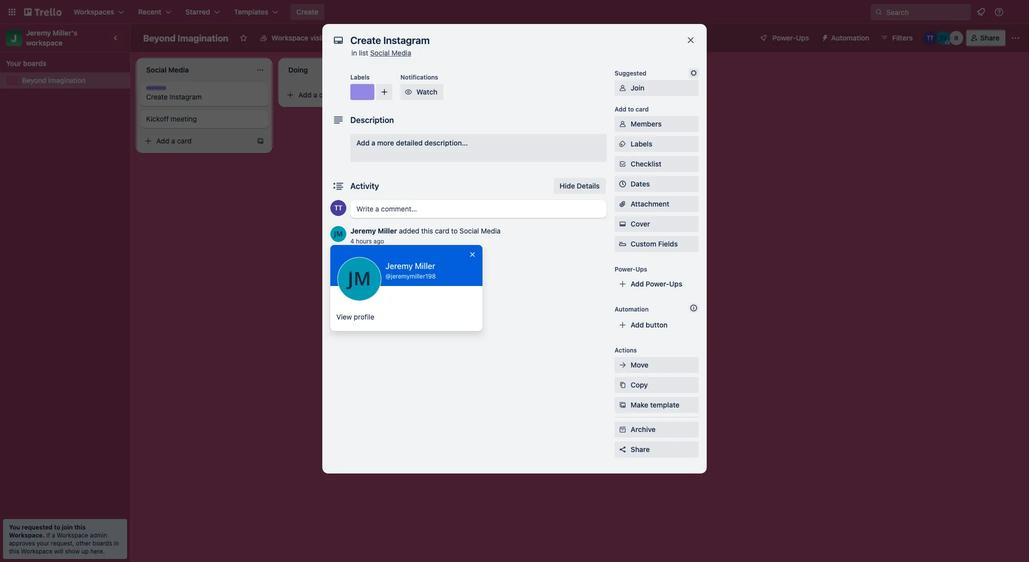 Task type: vqa. For each thing, say whether or not it's contained in the screenshot.
howard (howard38800628) icon
no



Task type: describe. For each thing, give the bounding box(es) containing it.
1 vertical spatial labels
[[631, 140, 653, 148]]

0 horizontal spatial automation
[[615, 306, 649, 313]]

copy link
[[615, 378, 699, 394]]

board
[[357, 34, 376, 42]]

here.
[[90, 548, 105, 555]]

move
[[631, 361, 649, 370]]

another
[[596, 65, 622, 73]]

filters button
[[878, 30, 916, 46]]

jeremy miller added this card to social media 4 hours ago
[[351, 227, 501, 245]]

template
[[651, 401, 680, 410]]

show menu image
[[1011, 33, 1021, 43]]

cover
[[631, 220, 650, 228]]

0 vertical spatial jeremy miller (jeremymiller198) image
[[937, 31, 951, 45]]

beyond imagination inside "board name" text box
[[143, 33, 229, 43]]

description…
[[425, 139, 468, 147]]

sm image for move
[[618, 361, 628, 371]]

primary element
[[0, 0, 1030, 24]]

2 vertical spatial workspace
[[21, 548, 52, 555]]

beyond inside "board name" text box
[[143, 33, 176, 43]]

this inside you requested to join this workspace.
[[74, 524, 86, 531]]

actions
[[615, 347, 637, 354]]

view profile
[[337, 313, 375, 322]]

you
[[9, 524, 20, 531]]

custom fields
[[631, 240, 678, 248]]

create from template… image
[[399, 91, 407, 99]]

create instagram link
[[146, 92, 262, 102]]

Write a comment text field
[[351, 200, 607, 218]]

r
[[955, 35, 959, 42]]

in inside if a workspace admin approves your request, other boards in this workspace will show up here.
[[114, 540, 119, 547]]

0 vertical spatial list
[[359, 49, 369, 57]]

jeremy miller's workspace
[[26, 29, 79, 47]]

r button
[[950, 31, 964, 45]]

1 vertical spatial share button
[[615, 442, 699, 458]]

automation inside button
[[832, 34, 870, 42]]

create for create instagram
[[146, 93, 168, 101]]

attachment button
[[615, 196, 699, 212]]

this inside if a workspace admin approves your request, other boards in this workspace will show up here.
[[9, 548, 19, 555]]

view
[[337, 313, 352, 322]]

0 horizontal spatial power-
[[615, 266, 636, 273]]

other
[[76, 540, 91, 547]]

more
[[377, 139, 394, 147]]

requested
[[22, 524, 53, 531]]

4 hours ago link
[[351, 238, 384, 245]]

jeremy for jeremy miller's workspace
[[26, 29, 51, 37]]

show
[[65, 548, 80, 555]]

sm image for labels
[[618, 139, 628, 149]]

request,
[[51, 540, 74, 547]]

make template
[[631, 401, 680, 410]]

up
[[82, 548, 89, 555]]

back to home image
[[24, 4, 62, 20]]

watch button
[[401, 84, 444, 100]]

archive
[[631, 426, 656, 434]]

0 vertical spatial share
[[981, 34, 1000, 42]]

sm image for copy
[[618, 381, 628, 391]]

this inside jeremy miller added this card to social media 4 hours ago
[[422, 227, 433, 235]]

notifications
[[401, 74, 438, 81]]

close image
[[469, 251, 477, 259]]

sm image for members
[[618, 119, 628, 129]]

workspace
[[26, 39, 63, 47]]

make
[[631, 401, 649, 410]]

add power-ups link
[[615, 276, 699, 292]]

Board name text field
[[138, 30, 234, 46]]

suggested
[[615, 70, 647, 77]]

power- inside add power-ups link
[[646, 280, 670, 288]]

add inside button
[[581, 65, 594, 73]]

your
[[37, 540, 49, 547]]

miller's
[[53, 29, 77, 37]]

you requested to join this workspace.
[[9, 524, 86, 539]]

list inside add another list button
[[624, 65, 633, 73]]

search image
[[875, 8, 883, 16]]

hours
[[356, 238, 372, 245]]

join
[[62, 524, 73, 531]]

in list social media
[[352, 49, 411, 57]]

your boards
[[6, 59, 46, 68]]

2 horizontal spatial add a card button
[[425, 87, 537, 103]]

0 horizontal spatial share
[[631, 446, 650, 454]]

add button button
[[615, 318, 699, 334]]

button
[[646, 321, 668, 330]]

make template link
[[615, 398, 699, 414]]

2 vertical spatial ups
[[670, 280, 683, 288]]

j
[[11, 32, 17, 44]]

checklist
[[631, 160, 662, 168]]

social inside jeremy miller added this card to social media 4 hours ago
[[460, 227, 479, 235]]

labels link
[[615, 136, 699, 152]]

social media link
[[370, 49, 411, 57]]

workspace inside button
[[272, 34, 309, 42]]

card for the rightmost the add a card button
[[462, 91, 476, 99]]

board link
[[340, 30, 382, 46]]

0 horizontal spatial labels
[[351, 74, 370, 81]]

add another list button
[[563, 58, 699, 80]]

details
[[577, 182, 600, 190]]

sm image for checklist
[[618, 159, 628, 169]]

members
[[631, 120, 662, 128]]

jeremy for jeremy miller @ jeremymiller198
[[386, 262, 413, 271]]

2 horizontal spatial add a card
[[441, 91, 476, 99]]

add to card
[[615, 106, 649, 113]]

fields
[[659, 240, 678, 248]]

attachment
[[631, 200, 670, 208]]

4
[[351, 238, 354, 245]]

card for create from template… icon's the add a card button
[[177, 137, 192, 145]]

add a more detailed description…
[[357, 139, 468, 147]]

add a card for create from template… image
[[298, 91, 334, 99]]

sm image for suggested
[[689, 68, 699, 78]]

dates
[[631, 180, 650, 188]]

dates button
[[615, 176, 699, 192]]

if a workspace admin approves your request, other boards in this workspace will show up here.
[[9, 532, 119, 555]]

0 vertical spatial media
[[392, 49, 411, 57]]

kickoff meeting link
[[146, 114, 262, 124]]

your
[[6, 59, 21, 68]]

kickoff meeting
[[146, 115, 197, 123]]



Task type: locate. For each thing, give the bounding box(es) containing it.
0 horizontal spatial list
[[359, 49, 369, 57]]

sm image for watch
[[404, 87, 414, 97]]

create instagram
[[146, 93, 202, 101]]

2 horizontal spatial this
[[422, 227, 433, 235]]

1 horizontal spatial beyond
[[143, 33, 176, 43]]

jeremymiller198
[[391, 273, 436, 280]]

create up workspace visible
[[297, 8, 319, 16]]

1 vertical spatial terry turtle (terryturtle) image
[[924, 31, 938, 45]]

jeremy inside jeremy miller added this card to social media 4 hours ago
[[351, 227, 376, 235]]

sm image left cover
[[618, 219, 628, 229]]

ups left automation button
[[796, 34, 810, 42]]

filters
[[893, 34, 913, 42]]

sm image inside the members link
[[618, 119, 628, 129]]

create inside create button
[[297, 8, 319, 16]]

workspace left visible
[[272, 34, 309, 42]]

power- inside power-ups button
[[773, 34, 796, 42]]

create up "kickoff"
[[146, 93, 168, 101]]

2 horizontal spatial jeremy
[[386, 262, 413, 271]]

add a card button for create from template… image
[[282, 87, 395, 103]]

add a card button
[[282, 87, 395, 103], [425, 87, 537, 103], [140, 133, 252, 149]]

Search field
[[883, 5, 971, 20]]

share button down "0 notifications" icon
[[967, 30, 1006, 46]]

sm image inside automation button
[[818, 30, 832, 44]]

sm image inside cover link
[[618, 219, 628, 229]]

imagination inside "board name" text box
[[178, 33, 229, 43]]

to left join
[[54, 524, 60, 531]]

1 vertical spatial miller
[[415, 262, 436, 271]]

1 vertical spatial media
[[481, 227, 501, 235]]

admin
[[90, 532, 107, 539]]

ups inside button
[[796, 34, 810, 42]]

1 vertical spatial create
[[146, 93, 168, 101]]

0 vertical spatial imagination
[[178, 33, 229, 43]]

share
[[981, 34, 1000, 42], [631, 446, 650, 454]]

0 horizontal spatial this
[[9, 548, 19, 555]]

0 vertical spatial jeremy
[[26, 29, 51, 37]]

ups down fields at the right top of the page
[[670, 280, 683, 288]]

jeremy up @
[[386, 262, 413, 271]]

a inside if a workspace admin approves your request, other boards in this workspace will show up here.
[[52, 532, 55, 539]]

0 horizontal spatial to
[[54, 524, 60, 531]]

social down write a comment text field
[[460, 227, 479, 235]]

add
[[581, 65, 594, 73], [298, 91, 312, 99], [441, 91, 454, 99], [615, 106, 627, 113], [156, 137, 170, 145], [357, 139, 370, 147], [631, 280, 644, 288], [631, 321, 644, 330]]

1 horizontal spatial workspace
[[57, 532, 88, 539]]

0 horizontal spatial power-ups
[[615, 266, 648, 273]]

None text field
[[346, 31, 676, 49]]

workspace visible
[[272, 34, 332, 42]]

hide details link
[[554, 178, 606, 194]]

0 vertical spatial miller
[[378, 227, 397, 235]]

sm image left checklist on the right top of the page
[[618, 159, 628, 169]]

0 vertical spatial to
[[628, 106, 634, 113]]

media inside jeremy miller added this card to social media 4 hours ago
[[481, 227, 501, 235]]

social down customize views icon
[[370, 49, 390, 57]]

ups up add power-ups
[[636, 266, 648, 273]]

0 horizontal spatial social
[[370, 49, 390, 57]]

0 vertical spatial power-ups
[[773, 34, 810, 42]]

0 horizontal spatial jeremy
[[26, 29, 51, 37]]

1 vertical spatial automation
[[615, 306, 649, 313]]

jeremy miller (jeremymiller198) image
[[937, 31, 951, 45], [331, 226, 347, 242]]

labels
[[351, 74, 370, 81], [631, 140, 653, 148]]

1 horizontal spatial this
[[74, 524, 86, 531]]

1 horizontal spatial share
[[981, 34, 1000, 42]]

1 vertical spatial in
[[114, 540, 119, 547]]

add button
[[631, 321, 668, 330]]

boards
[[23, 59, 46, 68], [93, 540, 112, 547]]

2 horizontal spatial ups
[[796, 34, 810, 42]]

activity
[[351, 182, 379, 191]]

1 horizontal spatial jeremy miller (jeremymiller198) image
[[937, 31, 951, 45]]

media
[[392, 49, 411, 57], [481, 227, 501, 235]]

0 vertical spatial this
[[422, 227, 433, 235]]

0 horizontal spatial miller
[[378, 227, 397, 235]]

1 vertical spatial this
[[74, 524, 86, 531]]

jeremy up hours
[[351, 227, 376, 235]]

sm image left watch on the top left
[[404, 87, 414, 97]]

join
[[631, 84, 645, 92]]

workspace down your
[[21, 548, 52, 555]]

miller inside jeremy miller added this card to social media 4 hours ago
[[378, 227, 397, 235]]

imagination left star or unstar board image
[[178, 33, 229, 43]]

hide
[[560, 182, 575, 190]]

share left show menu icon on the top right of the page
[[981, 34, 1000, 42]]

boards inside if a workspace admin approves your request, other boards in this workspace will show up here.
[[93, 540, 112, 547]]

sm image for make template
[[618, 401, 628, 411]]

sm image inside "watch" button
[[404, 87, 414, 97]]

ups
[[796, 34, 810, 42], [636, 266, 648, 273], [670, 280, 683, 288]]

beyond imagination link
[[22, 76, 124, 86]]

approves
[[9, 540, 35, 547]]

add power-ups
[[631, 280, 683, 288]]

automation left filters button
[[832, 34, 870, 42]]

jeremy up workspace at the left top
[[26, 29, 51, 37]]

0 horizontal spatial workspace
[[21, 548, 52, 555]]

2 vertical spatial this
[[9, 548, 19, 555]]

kickoff
[[146, 115, 169, 123]]

miller up jeremymiller198
[[415, 262, 436, 271]]

sm image inside archive link
[[618, 425, 628, 435]]

your boards with 1 items element
[[6, 58, 119, 70]]

to inside jeremy miller added this card to social media 4 hours ago
[[451, 227, 458, 235]]

sm image for cover
[[618, 219, 628, 229]]

beyond imagination
[[143, 33, 229, 43], [22, 76, 86, 85]]

1 vertical spatial beyond imagination
[[22, 76, 86, 85]]

0 vertical spatial beyond
[[143, 33, 176, 43]]

power-
[[773, 34, 796, 42], [615, 266, 636, 273], [646, 280, 670, 288]]

sm image inside join link
[[618, 83, 628, 93]]

1 horizontal spatial social
[[460, 227, 479, 235]]

create from template… image
[[256, 137, 264, 145]]

0 horizontal spatial terry turtle (terryturtle) image
[[331, 200, 347, 216]]

0 vertical spatial automation
[[832, 34, 870, 42]]

workspace
[[272, 34, 309, 42], [57, 532, 88, 539], [21, 548, 52, 555]]

1 horizontal spatial imagination
[[178, 33, 229, 43]]

1 vertical spatial power-ups
[[615, 266, 648, 273]]

sm image inside copy link
[[618, 381, 628, 391]]

2 horizontal spatial terry turtle (terryturtle) image
[[1012, 6, 1024, 18]]

1 horizontal spatial in
[[352, 49, 357, 57]]

@
[[386, 273, 391, 280]]

1 horizontal spatial power-
[[646, 280, 670, 288]]

sm image left the join at the top
[[618, 83, 628, 93]]

1 horizontal spatial labels
[[631, 140, 653, 148]]

2 vertical spatial terry turtle (terryturtle) image
[[331, 200, 347, 216]]

0 vertical spatial boards
[[23, 59, 46, 68]]

automation up add button
[[615, 306, 649, 313]]

0 horizontal spatial jeremy miller (jeremymiller198) image
[[331, 226, 347, 242]]

0 horizontal spatial create
[[146, 93, 168, 101]]

checklist link
[[615, 156, 699, 172]]

if
[[46, 532, 50, 539]]

labels up checklist on the right top of the page
[[631, 140, 653, 148]]

1 horizontal spatial add a card
[[298, 91, 334, 99]]

sm image for automation
[[818, 30, 832, 44]]

1 vertical spatial beyond
[[22, 76, 46, 85]]

move link
[[615, 358, 699, 374]]

1 horizontal spatial create
[[297, 8, 319, 16]]

2 vertical spatial power-
[[646, 280, 670, 288]]

0 vertical spatial beyond imagination
[[143, 33, 229, 43]]

0 horizontal spatial imagination
[[48, 76, 86, 85]]

in down the board link
[[352, 49, 357, 57]]

1 vertical spatial jeremy miller (jeremymiller198) image
[[331, 226, 347, 242]]

will
[[54, 548, 63, 555]]

2 vertical spatial to
[[54, 524, 60, 531]]

0 horizontal spatial ups
[[636, 266, 648, 273]]

list
[[359, 49, 369, 57], [624, 65, 633, 73]]

sm image
[[818, 30, 832, 44], [689, 68, 699, 78], [618, 119, 628, 129], [618, 139, 628, 149], [618, 361, 628, 371], [618, 401, 628, 411]]

1 vertical spatial jeremy
[[351, 227, 376, 235]]

0 notifications image
[[976, 6, 988, 18]]

automation
[[832, 34, 870, 42], [615, 306, 649, 313]]

0 horizontal spatial boards
[[23, 59, 46, 68]]

boards down "admin"
[[93, 540, 112, 547]]

workspace down join
[[57, 532, 88, 539]]

instagram
[[170, 93, 202, 101]]

add another list
[[581, 65, 633, 73]]

join link
[[615, 80, 699, 96]]

0 vertical spatial share button
[[967, 30, 1006, 46]]

card
[[319, 91, 334, 99], [462, 91, 476, 99], [636, 106, 649, 113], [177, 137, 192, 145], [435, 227, 450, 235]]

1 horizontal spatial add a card button
[[282, 87, 395, 103]]

sm image left copy on the right of page
[[618, 381, 628, 391]]

1 vertical spatial to
[[451, 227, 458, 235]]

jeremy miller (jeremymiller198) image left the 4
[[331, 226, 347, 242]]

1 vertical spatial workspace
[[57, 532, 88, 539]]

1 horizontal spatial media
[[481, 227, 501, 235]]

sm image left archive
[[618, 425, 628, 435]]

labels down the in list social media
[[351, 74, 370, 81]]

add a more detailed description… link
[[351, 134, 607, 162]]

1 horizontal spatial to
[[451, 227, 458, 235]]

0 horizontal spatial add a card button
[[140, 133, 252, 149]]

list down the board link
[[359, 49, 369, 57]]

meeting
[[171, 115, 197, 123]]

beyond
[[143, 33, 176, 43], [22, 76, 46, 85]]

card for the add a card button associated with create from template… image
[[319, 91, 334, 99]]

sm image
[[618, 83, 628, 93], [404, 87, 414, 97], [618, 159, 628, 169], [618, 219, 628, 229], [618, 381, 628, 391], [618, 425, 628, 435]]

media down write a comment text field
[[481, 227, 501, 235]]

open information menu image
[[995, 7, 1005, 17]]

1 horizontal spatial automation
[[832, 34, 870, 42]]

custom
[[631, 240, 657, 248]]

add a card
[[298, 91, 334, 99], [441, 91, 476, 99], [156, 137, 192, 145]]

hide details
[[560, 182, 600, 190]]

description
[[351, 115, 394, 125]]

a inside add a more detailed description… link
[[372, 139, 376, 147]]

rubyanndersson (rubyanndersson) image
[[950, 31, 964, 45]]

workspace.
[[9, 532, 45, 539]]

custom fields button
[[615, 239, 699, 249]]

add a card for create from template… icon
[[156, 137, 192, 145]]

boards right your
[[23, 59, 46, 68]]

ago
[[374, 238, 384, 245]]

list right another
[[624, 65, 633, 73]]

sm image for join
[[618, 83, 628, 93]]

jeremy miller (jeremymiller198) image
[[338, 257, 382, 301]]

terry turtle (terryturtle) image
[[1012, 6, 1024, 18], [924, 31, 938, 45], [331, 200, 347, 216]]

0 vertical spatial create
[[297, 8, 319, 16]]

jeremy inside jeremy miller's workspace
[[26, 29, 51, 37]]

jeremy for jeremy miller added this card to social media 4 hours ago
[[351, 227, 376, 235]]

miller for this
[[378, 227, 397, 235]]

power-ups button
[[753, 30, 816, 46]]

1 horizontal spatial terry turtle (terryturtle) image
[[924, 31, 938, 45]]

1 horizontal spatial list
[[624, 65, 633, 73]]

jeremy inside jeremy miller @ jeremymiller198
[[386, 262, 413, 271]]

automation button
[[818, 30, 876, 46]]

sm image inside labels link
[[618, 139, 628, 149]]

0 horizontal spatial share button
[[615, 442, 699, 458]]

create for create
[[297, 8, 319, 16]]

detailed
[[396, 139, 423, 147]]

sm image for archive
[[618, 425, 628, 435]]

add a card button for create from template… icon
[[140, 133, 252, 149]]

card inside jeremy miller added this card to social media 4 hours ago
[[435, 227, 450, 235]]

1 horizontal spatial beyond imagination
[[143, 33, 229, 43]]

cover link
[[615, 216, 699, 232]]

0 horizontal spatial beyond imagination
[[22, 76, 86, 85]]

power-ups inside button
[[773, 34, 810, 42]]

this right join
[[74, 524, 86, 531]]

profile
[[354, 313, 375, 322]]

this right added
[[422, 227, 433, 235]]

to inside you requested to join this workspace.
[[54, 524, 60, 531]]

sm image inside checklist "link"
[[618, 159, 628, 169]]

added
[[399, 227, 420, 235]]

members link
[[615, 116, 699, 132]]

1 horizontal spatial miller
[[415, 262, 436, 271]]

imagination down the your boards with 1 items element
[[48, 76, 86, 85]]

1 horizontal spatial power-ups
[[773, 34, 810, 42]]

2 horizontal spatial workspace
[[272, 34, 309, 42]]

miller up ago
[[378, 227, 397, 235]]

1 horizontal spatial jeremy
[[351, 227, 376, 235]]

share button down archive link
[[615, 442, 699, 458]]

watch
[[417, 88, 438, 96]]

in right other
[[114, 540, 119, 547]]

miller inside jeremy miller @ jeremymiller198
[[415, 262, 436, 271]]

2 horizontal spatial to
[[628, 106, 634, 113]]

miller for jeremymiller198
[[415, 262, 436, 271]]

media down customize views icon
[[392, 49, 411, 57]]

sm image inside the make template link
[[618, 401, 628, 411]]

2 vertical spatial jeremy
[[386, 262, 413, 271]]

1 horizontal spatial share button
[[967, 30, 1006, 46]]

1 vertical spatial power-
[[615, 266, 636, 273]]

0 vertical spatial ups
[[796, 34, 810, 42]]

0 horizontal spatial beyond
[[22, 76, 46, 85]]

1 vertical spatial ups
[[636, 266, 648, 273]]

add inside button
[[631, 321, 644, 330]]

1 horizontal spatial boards
[[93, 540, 112, 547]]

a
[[314, 91, 317, 99], [456, 91, 460, 99], [171, 137, 175, 145], [372, 139, 376, 147], [52, 532, 55, 539]]

jeremy miller (jeremymiller198) image left r
[[937, 31, 951, 45]]

this
[[422, 227, 433, 235], [74, 524, 86, 531], [9, 548, 19, 555]]

share down archive
[[631, 446, 650, 454]]

0 vertical spatial terry turtle (terryturtle) image
[[1012, 6, 1024, 18]]

1 vertical spatial list
[[624, 65, 633, 73]]

jeremy miller @ jeremymiller198
[[386, 262, 436, 280]]

star or unstar board image
[[240, 34, 248, 42]]

miller
[[378, 227, 397, 235], [415, 262, 436, 271]]

this down approves
[[9, 548, 19, 555]]

to down write a comment text field
[[451, 227, 458, 235]]

sm image inside move link
[[618, 361, 628, 371]]

imagination
[[178, 33, 229, 43], [48, 76, 86, 85]]

share button
[[967, 30, 1006, 46], [615, 442, 699, 458]]

1 vertical spatial boards
[[93, 540, 112, 547]]

jeremy
[[26, 29, 51, 37], [351, 227, 376, 235], [386, 262, 413, 271]]

to up members
[[628, 106, 634, 113]]

customize views image
[[387, 33, 397, 43]]

0 horizontal spatial in
[[114, 540, 119, 547]]

1 vertical spatial imagination
[[48, 76, 86, 85]]

visible
[[310, 34, 332, 42]]

0 vertical spatial social
[[370, 49, 390, 57]]

in
[[352, 49, 357, 57], [114, 540, 119, 547]]

0 vertical spatial labels
[[351, 74, 370, 81]]



